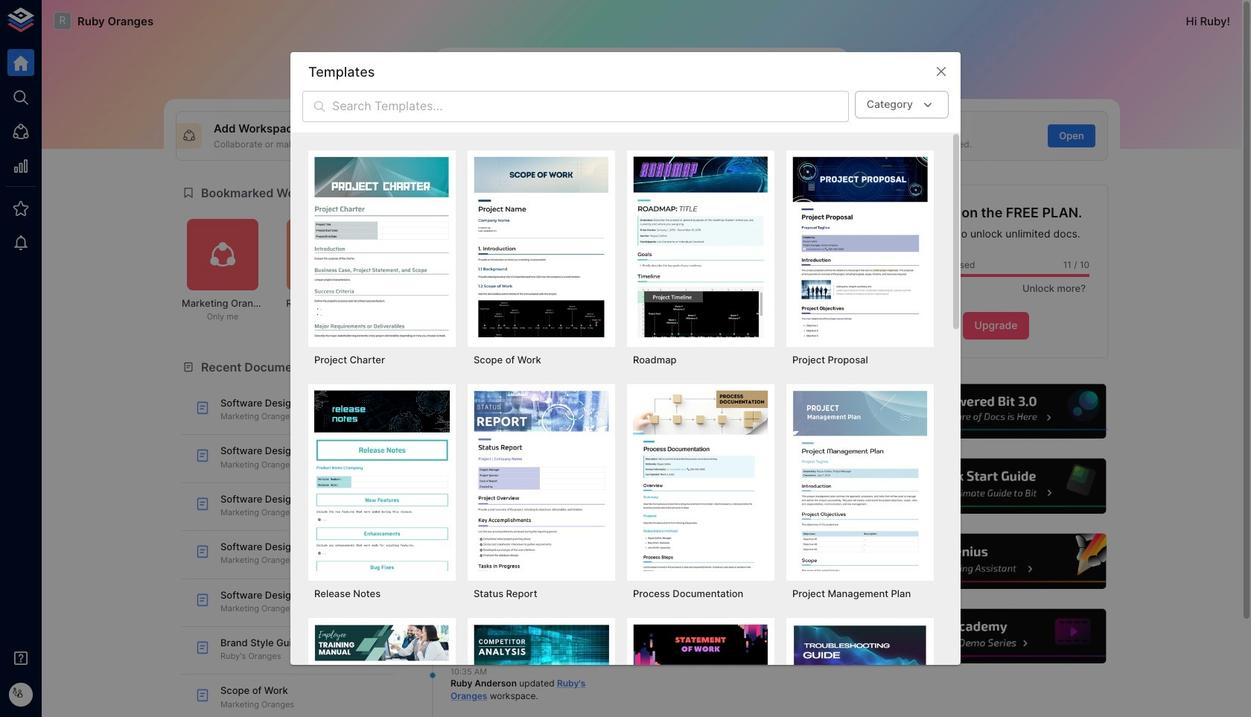 Task type: vqa. For each thing, say whether or not it's contained in the screenshot.
Bookmark image
no



Task type: describe. For each thing, give the bounding box(es) containing it.
scope of work image
[[474, 157, 609, 337]]

process documentation image
[[633, 390, 769, 571]]

project management plan image
[[792, 390, 928, 571]]

4 help image from the top
[[884, 607, 1108, 666]]

competitor research report image
[[474, 624, 609, 717]]

release notes image
[[314, 390, 450, 571]]

roadmap image
[[633, 157, 769, 337]]

project charter image
[[314, 157, 450, 337]]

employee training manual image
[[314, 624, 450, 717]]



Task type: locate. For each thing, give the bounding box(es) containing it.
project proposal image
[[792, 157, 928, 337]]

help image
[[884, 382, 1108, 441], [884, 457, 1108, 516], [884, 532, 1108, 591], [884, 607, 1108, 666]]

2 help image from the top
[[884, 457, 1108, 516]]

status report image
[[474, 390, 609, 571]]

troubleshooting guide image
[[792, 624, 928, 717]]

1 help image from the top
[[884, 382, 1108, 441]]

dialog
[[290, 52, 961, 717]]

statement of work image
[[633, 624, 769, 717]]

3 help image from the top
[[884, 532, 1108, 591]]

Search Templates... text field
[[332, 91, 849, 122]]



